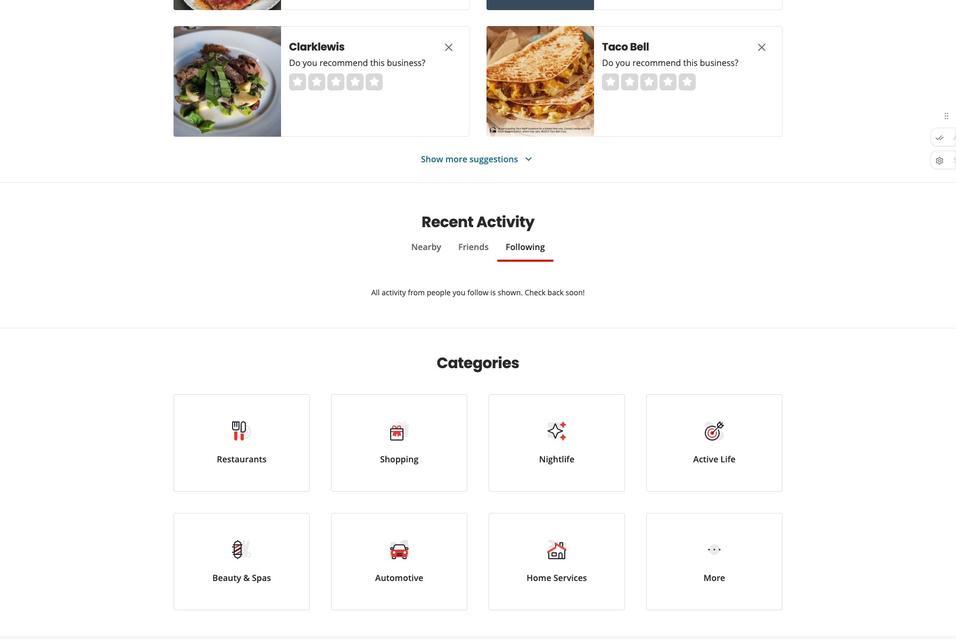 Task type: locate. For each thing, give the bounding box(es) containing it.
rating element
[[289, 73, 383, 90], [602, 73, 696, 90]]

business? for taco bell
[[700, 57, 738, 69]]

rating element for clarklewis
[[289, 73, 383, 90]]

2 rating element from the left
[[602, 73, 696, 90]]

home services link
[[489, 513, 625, 611]]

do down clarklewis
[[289, 57, 300, 69]]

show more suggestions
[[421, 153, 518, 165]]

soon!
[[566, 287, 585, 298]]

you down taco bell on the right top of the page
[[616, 57, 630, 69]]

home
[[527, 572, 551, 584]]

categories
[[437, 353, 519, 374]]

rating element down "bell"
[[602, 73, 696, 90]]

is
[[490, 287, 496, 298]]

this down taco bell link on the right top of the page
[[683, 57, 698, 69]]

show
[[421, 153, 443, 165]]

1 horizontal spatial business?
[[700, 57, 738, 69]]

1 horizontal spatial do
[[602, 57, 613, 69]]

this down clarklewis link
[[370, 57, 385, 69]]

all
[[371, 287, 380, 298]]

back
[[548, 287, 564, 298]]

(no rating) image down "bell"
[[602, 73, 696, 90]]

shopping
[[380, 454, 418, 465]]

spas
[[252, 572, 271, 584]]

1 horizontal spatial rating element
[[602, 73, 696, 90]]

None radio
[[289, 73, 306, 90], [308, 73, 325, 90], [366, 73, 383, 90], [602, 73, 619, 90], [640, 73, 657, 90], [289, 73, 306, 90], [308, 73, 325, 90], [366, 73, 383, 90], [602, 73, 619, 90], [640, 73, 657, 90]]

2 recommend from the left
[[632, 57, 681, 69]]

2 horizontal spatial you
[[616, 57, 630, 69]]

friends
[[458, 241, 489, 253]]

(no rating) image down clarklewis
[[289, 73, 383, 90]]

0 horizontal spatial rating element
[[289, 73, 383, 90]]

clarklewis link
[[289, 39, 422, 54]]

do you recommend this business? down clarklewis link
[[289, 57, 425, 69]]

nearby
[[411, 241, 441, 253]]

rating element down clarklewis
[[289, 73, 383, 90]]

you left follow
[[453, 287, 465, 298]]

you
[[303, 57, 317, 69], [616, 57, 630, 69], [453, 287, 465, 298]]

taco
[[602, 39, 628, 54]]

recommend down clarklewis link
[[319, 57, 368, 69]]

1 recommend from the left
[[319, 57, 368, 69]]

(no rating) image
[[289, 73, 383, 90], [602, 73, 696, 90]]

1 do from the left
[[289, 57, 300, 69]]

1 horizontal spatial recommend
[[632, 57, 681, 69]]

home services
[[527, 572, 587, 584]]

0 horizontal spatial recommend
[[319, 57, 368, 69]]

None radio
[[327, 73, 344, 90], [347, 73, 364, 90], [621, 73, 638, 90], [660, 73, 677, 90], [679, 73, 696, 90], [327, 73, 344, 90], [347, 73, 364, 90], [621, 73, 638, 90], [660, 73, 677, 90], [679, 73, 696, 90]]

recommend for clarklewis
[[319, 57, 368, 69]]

business?
[[387, 57, 425, 69], [700, 57, 738, 69]]

automotive link
[[331, 513, 467, 611]]

follow
[[467, 287, 488, 298]]

shopping link
[[331, 394, 467, 492]]

shown.
[[498, 287, 523, 298]]

taco bell
[[602, 39, 649, 54]]

2 do you recommend this business? from the left
[[602, 57, 738, 69]]

you inside explore recent activity section section
[[453, 287, 465, 298]]

beauty & spas
[[212, 572, 271, 584]]

do you recommend this business? down taco bell link on the right top of the page
[[602, 57, 738, 69]]

dismiss card image
[[442, 41, 455, 54]]

(no rating) image for clarklewis
[[289, 73, 383, 90]]

1 horizontal spatial do you recommend this business?
[[602, 57, 738, 69]]

active life link
[[646, 394, 783, 492]]

(no rating) image for taco bell
[[602, 73, 696, 90]]

2 (no rating) image from the left
[[602, 73, 696, 90]]

1 rating element from the left
[[289, 73, 383, 90]]

1 do you recommend this business? from the left
[[289, 57, 425, 69]]

1 business? from the left
[[387, 57, 425, 69]]

photo of marinhealth medical center image
[[487, 0, 594, 10]]

photo of mama's too! image
[[174, 0, 281, 10]]

beauty & spas link
[[174, 513, 310, 611]]

recommend for taco bell
[[632, 57, 681, 69]]

0 horizontal spatial (no rating) image
[[289, 73, 383, 90]]

1 horizontal spatial (no rating) image
[[602, 73, 696, 90]]

do down taco
[[602, 57, 613, 69]]

do you recommend this business? for taco bell
[[602, 57, 738, 69]]

do you recommend this business?
[[289, 57, 425, 69], [602, 57, 738, 69]]

recommend down taco bell link on the right top of the page
[[632, 57, 681, 69]]

business? down taco bell link on the right top of the page
[[700, 57, 738, 69]]

this
[[370, 57, 385, 69], [683, 57, 698, 69]]

active life
[[693, 454, 735, 465]]

do
[[289, 57, 300, 69], [602, 57, 613, 69]]

2 this from the left
[[683, 57, 698, 69]]

business? down clarklewis link
[[387, 57, 425, 69]]

you down clarklewis
[[303, 57, 317, 69]]

tab list
[[174, 241, 783, 262]]

life
[[721, 454, 735, 465]]

all activity from people you follow is shown. check back soon!
[[371, 287, 585, 298]]

nightlife
[[539, 454, 574, 465]]

dismiss card image
[[755, 41, 768, 54]]

recommend
[[319, 57, 368, 69], [632, 57, 681, 69]]

2 do from the left
[[602, 57, 613, 69]]

1 horizontal spatial this
[[683, 57, 698, 69]]

more
[[445, 153, 467, 165]]

explore recent activity section section
[[174, 183, 783, 328]]

show more suggestions button
[[421, 153, 535, 166]]

restaurants link
[[174, 394, 310, 492]]

1 this from the left
[[370, 57, 385, 69]]

1 horizontal spatial you
[[453, 287, 465, 298]]

1 (no rating) image from the left
[[289, 73, 383, 90]]

0 horizontal spatial do you recommend this business?
[[289, 57, 425, 69]]

0 horizontal spatial do
[[289, 57, 300, 69]]

2 business? from the left
[[700, 57, 738, 69]]

do you recommend this business? for clarklewis
[[289, 57, 425, 69]]

clarklewis
[[289, 39, 345, 54]]

0 horizontal spatial business?
[[387, 57, 425, 69]]

this for clarklewis
[[370, 57, 385, 69]]

24 chevron down v2 image
[[522, 153, 535, 166]]

0 horizontal spatial you
[[303, 57, 317, 69]]

0 horizontal spatial this
[[370, 57, 385, 69]]



Task type: vqa. For each thing, say whether or not it's contained in the screenshot.
'READ MORE' corresponding to IHOP
no



Task type: describe. For each thing, give the bounding box(es) containing it.
do for taco bell
[[602, 57, 613, 69]]

category navigation section navigation
[[163, 328, 793, 636]]

activity
[[476, 212, 534, 233]]

restaurants
[[217, 454, 267, 465]]

recent activity
[[422, 212, 534, 233]]

people
[[427, 287, 451, 298]]

you for clarklewis
[[303, 57, 317, 69]]

following
[[506, 241, 545, 253]]

tab list containing nearby
[[174, 241, 783, 262]]

taco bell link
[[602, 39, 735, 54]]

suggestions
[[470, 153, 518, 165]]

business? for clarklewis
[[387, 57, 425, 69]]

photo of clarklewis image
[[174, 26, 281, 137]]

more link
[[646, 513, 783, 611]]

more
[[704, 572, 725, 584]]

bell
[[630, 39, 649, 54]]

nightlife link
[[489, 394, 625, 492]]

automotive
[[375, 572, 423, 584]]

photo of taco bell image
[[487, 26, 594, 137]]

services
[[553, 572, 587, 584]]

activity
[[382, 287, 406, 298]]

do for clarklewis
[[289, 57, 300, 69]]

you for taco bell
[[616, 57, 630, 69]]

recent
[[422, 212, 474, 233]]

active
[[693, 454, 718, 465]]

rating element for taco bell
[[602, 73, 696, 90]]

&
[[243, 572, 250, 584]]

check
[[525, 287, 546, 298]]

this for taco bell
[[683, 57, 698, 69]]

from
[[408, 287, 425, 298]]

beauty
[[212, 572, 241, 584]]



